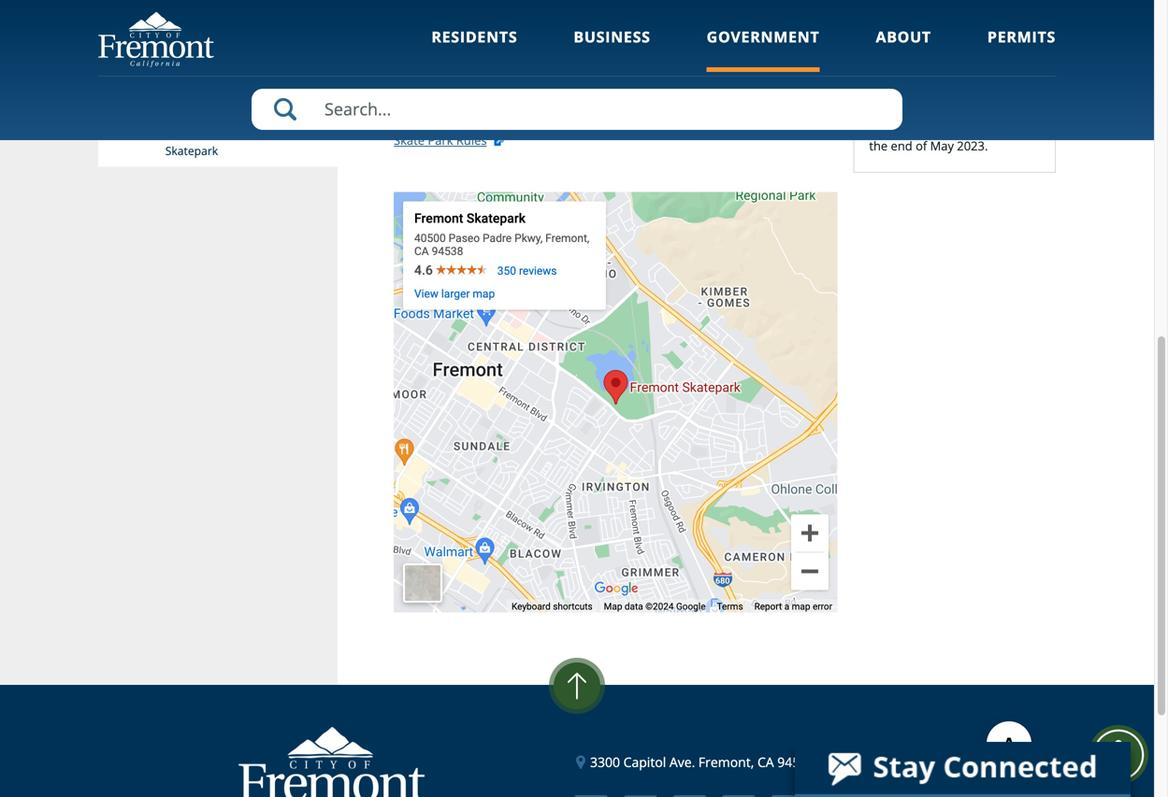 Task type: locate. For each thing, give the bounding box(es) containing it.
until
[[619, 71, 645, 88], [1007, 119, 1032, 136]]

of
[[916, 137, 927, 154]]

1 horizontal spatial until
[[1007, 119, 1032, 136]]

the
[[869, 137, 888, 154]]

510-
[[864, 754, 891, 772]]

4000
[[918, 754, 948, 772]]

0 horizontal spatial hours
[[596, 36, 654, 63]]

skate
[[394, 71, 425, 88], [394, 132, 425, 149]]

until right or
[[619, 71, 645, 88]]

hours up "closed"
[[868, 84, 920, 103]]

1 horizontal spatial rules
[[456, 132, 487, 149]]

dawn
[[525, 71, 556, 88]]

skatepark
[[165, 143, 218, 159]]

from
[[494, 71, 522, 88]]

0 horizontal spatial rules
[[394, 36, 446, 63]]

0 horizontal spatial until
[[619, 71, 645, 88]]

about
[[876, 27, 932, 47]]

park
[[428, 71, 453, 88], [428, 132, 453, 149]]

hours up or
[[596, 36, 654, 63]]

rules and operating hours skate park opens from dawn to dusk or until 8:00 p.m.
[[394, 36, 700, 88]]

Search text field
[[252, 89, 903, 130]]

until right maintenance
[[1007, 119, 1032, 136]]

business
[[574, 27, 651, 47]]

rules left the and
[[394, 36, 446, 63]]

0 vertical spatial until
[[619, 71, 645, 88]]

rules down opens
[[456, 132, 487, 149]]

1 skate from the top
[[394, 71, 425, 88]]

hours inside rules and operating hours skate park opens from dawn to dusk or until 8:00 p.m.
[[596, 36, 654, 63]]

2023.
[[957, 137, 988, 154]]

until inside closed for maintenance until the end of may 2023.
[[1007, 119, 1032, 136]]

skate park rules link
[[394, 132, 506, 149]]

1 horizontal spatial hours
[[868, 84, 920, 103]]

0 vertical spatial hours
[[596, 36, 654, 63]]

skatepark link
[[98, 135, 338, 168]]

1 vertical spatial park
[[428, 132, 453, 149]]

residents
[[432, 27, 518, 47]]

map
[[869, 0, 894, 17]]

0 vertical spatial skate
[[394, 71, 425, 88]]

opens
[[456, 71, 491, 88]]

stay connected image
[[795, 743, 1129, 795]]

dusk
[[574, 71, 601, 88]]

for
[[911, 119, 927, 136]]

1 vertical spatial skate
[[394, 132, 425, 149]]

permits
[[988, 27, 1056, 47]]

hours
[[596, 36, 654, 63], [868, 84, 920, 103]]

until inside rules and operating hours skate park opens from dawn to dusk or until 8:00 p.m.
[[619, 71, 645, 88]]

2 skate from the top
[[394, 132, 425, 149]]

94538
[[778, 754, 815, 772]]

map link
[[869, 0, 913, 17]]

1 vertical spatial until
[[1007, 119, 1032, 136]]

1 vertical spatial hours
[[868, 84, 920, 103]]

rules
[[394, 36, 446, 63], [456, 132, 487, 149]]

0 vertical spatial rules
[[394, 36, 446, 63]]

3300 capitol ave. fremont, ca 94538
[[590, 754, 815, 772]]

0 vertical spatial park
[[428, 71, 453, 88]]

operating
[[493, 36, 591, 63]]

p.m.
[[675, 71, 700, 88]]

residents link
[[432, 27, 518, 72]]

1 park from the top
[[428, 71, 453, 88]]

2 park from the top
[[428, 132, 453, 149]]



Task type: describe. For each thing, give the bounding box(es) containing it.
www.skateparks.com link
[[595, 2, 733, 19]]

or
[[604, 71, 616, 88]]

3300 capitol ave. fremont, ca 94538 link
[[576, 753, 815, 773]]

284-
[[891, 754, 918, 772]]

rules inside rules and operating hours skate park opens from dawn to dusk or until 8:00 p.m.
[[394, 36, 446, 63]]

may
[[930, 137, 954, 154]]

closed for maintenance until the end of may 2023.
[[869, 119, 1032, 154]]

skate inside rules and operating hours skate park opens from dawn to dusk or until 8:00 p.m.
[[394, 71, 425, 88]]

maintenance
[[930, 119, 1004, 136]]

fremont,
[[699, 754, 754, 772]]

permits link
[[988, 27, 1056, 72]]

and
[[451, 36, 488, 63]]

1 vertical spatial rules
[[456, 132, 487, 149]]

closed
[[869, 119, 907, 136]]

ave.
[[670, 754, 695, 772]]

www.skateparks.com
[[595, 2, 715, 19]]

park inside rules and operating hours skate park opens from dawn to dusk or until 8:00 p.m.
[[428, 71, 453, 88]]

ca
[[758, 754, 774, 772]]

to
[[559, 71, 571, 88]]

about link
[[876, 27, 932, 72]]

.
[[733, 2, 737, 19]]

business link
[[574, 27, 651, 72]]

government link
[[707, 27, 820, 72]]

3300
[[590, 754, 620, 772]]

skate park rules
[[394, 132, 487, 149]]

510-284-4000 link
[[847, 753, 948, 773]]

capitol
[[624, 754, 666, 772]]

government
[[707, 27, 820, 47]]

8:00
[[648, 71, 672, 88]]

end
[[891, 137, 913, 154]]

510-284-4000
[[864, 754, 948, 772]]



Task type: vqa. For each thing, say whether or not it's contained in the screenshot.
the 'on' in the the Fremont Named to Best Value Towns List – The City of Fremont is one of three runner-ups on Sunset Magazine's "Best Value Towns" list.
no



